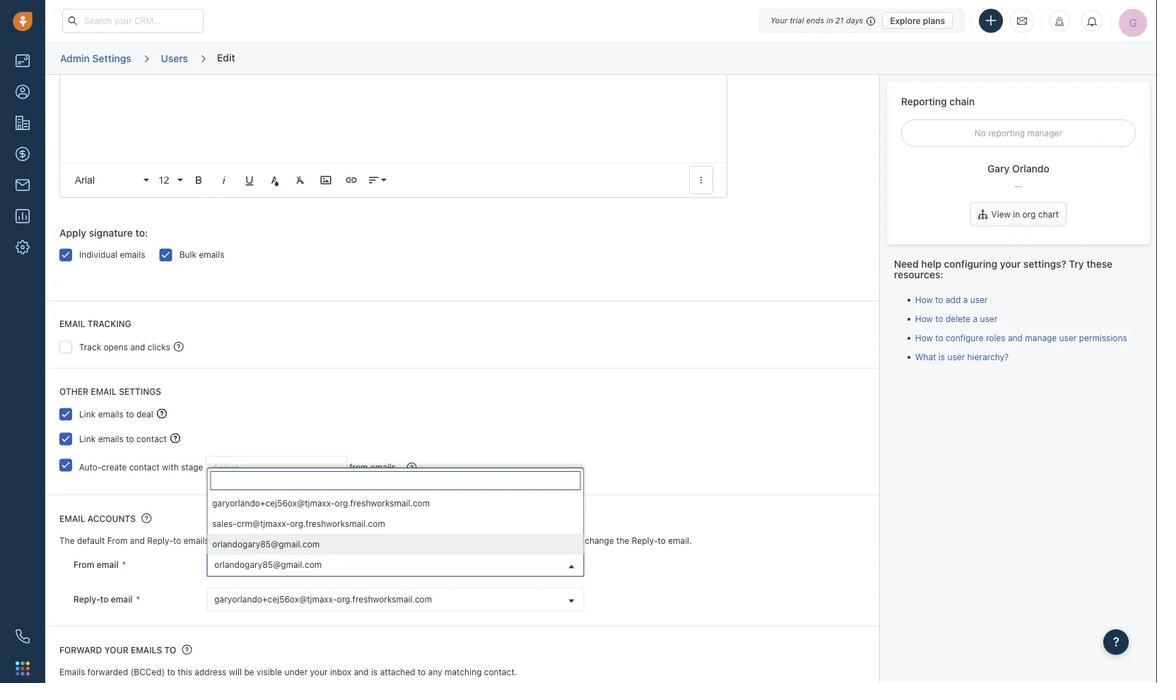Task type: locate. For each thing, give the bounding box(es) containing it.
sales-crm@tjmaxx-org.freshworksmail.com
[[212, 519, 385, 529]]

any
[[428, 668, 442, 678]]

emails down other email settings
[[98, 410, 124, 420]]

list box
[[207, 494, 583, 555]]

1 vertical spatial link
[[79, 434, 96, 444]]

0 horizontal spatial a
[[505, 536, 510, 546]]

2 vertical spatial a
[[505, 536, 510, 546]]

and
[[1008, 333, 1023, 343], [130, 342, 145, 352], [130, 536, 145, 546], [298, 536, 312, 546], [354, 668, 369, 678]]

days
[[846, 16, 863, 25]]

0 vertical spatial garyorlando+cej56ox@tjmaxx-org.freshworksmail.com
[[212, 498, 430, 508]]

stage
[[181, 463, 203, 473]]

1 vertical spatial how
[[915, 314, 933, 324]]

change
[[585, 536, 614, 546]]

your left inbox
[[310, 668, 328, 678]]

settings
[[119, 387, 161, 397]]

emails down link emails to deal
[[98, 434, 124, 444]]

1 vertical spatial a
[[973, 314, 978, 324]]

2 horizontal spatial reply-
[[632, 536, 658, 546]]

1 - from the left
[[1014, 181, 1018, 191]]

1 how from the top
[[915, 295, 933, 305]]

from down default
[[74, 560, 94, 570]]

1 vertical spatial from
[[74, 560, 94, 570]]

3 how from the top
[[915, 333, 933, 343]]

explore
[[890, 16, 921, 25]]

1 vertical spatial is
[[371, 668, 378, 678]]

reporting chain no reporting manager
[[901, 95, 1062, 138]]

help right the need
[[921, 258, 941, 270]]

to up what on the bottom right of the page
[[935, 333, 943, 343]]

a left different at the bottom left
[[505, 536, 510, 546]]

link for link emails to deal
[[79, 410, 96, 420]]

1 vertical spatial email
[[97, 560, 119, 570]]

your up forwarded
[[104, 646, 128, 656]]

how down resources:
[[915, 295, 933, 305]]

question circled image
[[407, 462, 417, 474]]

and right inbox
[[354, 668, 369, 678]]

admin settings link
[[59, 47, 132, 69]]

question circled image
[[174, 341, 184, 353], [142, 513, 151, 525], [182, 645, 192, 656]]

2 how from the top
[[915, 314, 933, 324]]

reply- right the the
[[632, 536, 658, 546]]

from
[[107, 536, 128, 546], [74, 560, 94, 570]]

in
[[827, 16, 833, 25], [1013, 210, 1020, 220], [367, 536, 374, 546], [496, 536, 503, 546]]

users
[[161, 52, 188, 64]]

bulk emails
[[179, 250, 225, 260]]

0 vertical spatial help
[[921, 258, 941, 270]]

help inside the need help configuring your settings? try these resources:
[[921, 258, 941, 270]]

user
[[970, 295, 988, 305], [980, 314, 998, 324], [1059, 333, 1077, 343], [947, 352, 965, 362]]

users link
[[160, 47, 189, 69]]

manage
[[1025, 333, 1057, 343]]

how to configure roles and manage user permissions link
[[915, 333, 1127, 343]]

ends
[[806, 16, 824, 25]]

1 link from the top
[[79, 410, 96, 420]]

your inside the need help configuring your settings? try these resources:
[[1000, 258, 1021, 270]]

explore plans
[[890, 16, 945, 25]]

your left settings?
[[1000, 258, 1021, 270]]

0 vertical spatial email
[[91, 387, 117, 397]]

is right what on the bottom right of the page
[[939, 352, 945, 362]]

0 horizontal spatial is
[[371, 668, 378, 678]]

forward your emails to
[[59, 646, 176, 656]]

question circled image up this
[[182, 645, 192, 656]]

0 vertical spatial org.freshworksmail.com
[[335, 498, 430, 508]]

2 vertical spatial how
[[915, 333, 933, 343]]

contact left with
[[129, 463, 159, 473]]

settings?
[[1023, 258, 1066, 270]]

email up the at the left of the page
[[59, 515, 85, 525]]

a right delete
[[973, 314, 978, 324]]

plans
[[923, 16, 945, 25]]

how
[[915, 295, 933, 305], [915, 314, 933, 324], [915, 333, 933, 343]]

resources:
[[894, 269, 943, 281]]

reply- down "from email"
[[74, 595, 100, 605]]

email down "from email"
[[111, 595, 133, 605]]

email up link emails to deal
[[91, 387, 117, 397]]

org.freshworksmail.com up sales-crm@tjmaxx-org.freshworksmail.com 'option'
[[335, 498, 430, 508]]

in left org
[[1013, 210, 1020, 220]]

None text field
[[210, 472, 581, 491]]

1 horizontal spatial replies
[[467, 536, 494, 546]]

0 vertical spatial from
[[107, 536, 128, 546]]

1 vertical spatial question circled image
[[142, 513, 151, 525]]

0 vertical spatial a
[[963, 295, 968, 305]]

from emails
[[349, 463, 396, 473]]

email for other
[[91, 387, 117, 397]]

click to learn how to link emails to contacts image
[[170, 434, 180, 444]]

question circled image for accounts
[[142, 513, 151, 525]]

org.freshworksmail.com inside "garyorlando+cej56ox@tjmaxx-org.freshworksmail.com" link
[[337, 595, 432, 605]]

0 horizontal spatial reply-
[[74, 595, 100, 605]]

replies right receive
[[467, 536, 494, 546]]

email
[[59, 320, 85, 329], [59, 515, 85, 525]]

admin settings
[[60, 52, 131, 64]]

is
[[939, 352, 945, 362], [371, 668, 378, 678]]

how for how to delete a user
[[915, 314, 933, 324]]

configuring
[[944, 258, 998, 270]]

select link
[[206, 457, 346, 480]]

to
[[935, 295, 943, 305], [935, 314, 943, 324], [935, 333, 943, 343], [126, 410, 134, 420], [126, 434, 134, 444], [173, 536, 181, 546], [658, 536, 666, 546], [100, 595, 108, 605], [164, 646, 176, 656], [167, 668, 175, 678], [418, 668, 426, 678]]

link down other
[[79, 410, 96, 420]]

is left 'attached'
[[371, 668, 378, 678]]

configure
[[946, 333, 984, 343]]

contact
[[136, 434, 167, 444], [129, 463, 159, 473]]

1 horizontal spatial a
[[963, 295, 968, 305]]

org.freshworksmail.com down orlandogary85@gmail.com link
[[337, 595, 432, 605]]

how up what on the bottom right of the page
[[915, 333, 933, 343]]

garyorlando+cej56ox@tjmaxx-org.freshworksmail.com
[[212, 498, 430, 508], [214, 595, 432, 605]]

opens
[[104, 342, 128, 352]]

2 horizontal spatial a
[[973, 314, 978, 324]]

2 vertical spatial org.freshworksmail.com
[[337, 595, 432, 605]]

link up "auto-"
[[79, 434, 96, 444]]

contact left the "click to learn how to link emails to contacts" image
[[136, 434, 167, 444]]

to left delete
[[935, 314, 943, 324]]

track
[[315, 536, 335, 546]]

garyorlando+cej56ox@tjmaxx- inside "garyorlando+cej56ox@tjmaxx-org.freshworksmail.com" link
[[214, 595, 337, 605]]

garyorlando+cej56ox@tjmaxx- down 'send' on the bottom
[[214, 595, 337, 605]]

click to learn how to link conversations to deals image
[[157, 409, 167, 419]]

org.freshworksmail.com
[[335, 498, 430, 508], [290, 519, 385, 529], [337, 595, 432, 605]]

this
[[178, 668, 192, 678]]

2 vertical spatial question circled image
[[182, 645, 192, 656]]

edit
[[217, 51, 235, 63]]

explore plans link
[[882, 12, 953, 29]]

reply- right default
[[147, 536, 173, 546]]

garyorlando+cej56ox@tjmaxx- inside garyorlando+cej56ox@tjmaxx-org.freshworksmail.com option
[[212, 498, 335, 508]]

0 vertical spatial garyorlando+cej56ox@tjmaxx-
[[212, 498, 335, 508]]

email for email tracking
[[59, 320, 85, 329]]

emails right from
[[370, 463, 396, 473]]

link for link emails to contact
[[79, 434, 96, 444]]

how for how to configure roles and manage user permissions
[[915, 333, 933, 343]]

emails forwarded (bcced) to this address will be visible under your inbox and is attached to any matching contact.
[[59, 668, 517, 678]]

in inside view in org chart "button"
[[1013, 210, 1020, 220]]

in left 21 on the right top of page
[[827, 16, 833, 25]]

phone element
[[8, 623, 37, 651]]

org
[[1022, 210, 1036, 220]]

help
[[921, 258, 941, 270], [212, 536, 229, 546]]

help down sales-
[[212, 536, 229, 546]]

how to delete a user
[[915, 314, 998, 324]]

your
[[771, 16, 788, 25]]

link
[[79, 410, 96, 420], [79, 434, 96, 444]]

0 vertical spatial link
[[79, 410, 96, 420]]

0 vertical spatial how
[[915, 295, 933, 305]]

2 horizontal spatial your
[[1000, 258, 1021, 270]]

1 email from the top
[[59, 320, 85, 329]]

a
[[963, 295, 968, 305], [973, 314, 978, 324], [505, 536, 510, 546]]

user down configure
[[947, 352, 965, 362]]

gary orlando --
[[987, 163, 1050, 191]]

create
[[101, 463, 127, 473]]

2 link from the top
[[79, 434, 96, 444]]

view in org chart
[[991, 210, 1059, 220]]

send email image
[[1017, 15, 1027, 27]]

email up track
[[59, 320, 85, 329]]

2 email from the top
[[59, 515, 85, 525]]

2 vertical spatial email
[[111, 595, 133, 605]]

to left the "add" at right top
[[935, 295, 943, 305]]

0 vertical spatial is
[[939, 352, 945, 362]]

emails
[[120, 250, 145, 260], [199, 250, 225, 260], [98, 410, 124, 420], [98, 434, 124, 444], [370, 463, 396, 473], [184, 536, 209, 546], [270, 536, 295, 546], [131, 646, 162, 656]]

0 horizontal spatial replies
[[338, 536, 364, 546]]

email
[[91, 387, 117, 397], [97, 560, 119, 570], [111, 595, 133, 605]]

visible
[[257, 668, 282, 678]]

orlandogary85@gmail.com option
[[207, 535, 583, 555]]

matching
[[445, 668, 482, 678]]

email down default
[[97, 560, 119, 570]]

1 horizontal spatial your
[[310, 668, 328, 678]]

orlandogary85@gmail.com inside option
[[212, 539, 320, 549]]

a right the "add" at right top
[[963, 295, 968, 305]]

1 horizontal spatial from
[[107, 536, 128, 546]]

your
[[1000, 258, 1021, 270], [104, 646, 128, 656], [310, 668, 328, 678]]

garyorlando+cej56ox@tjmaxx-org.freshworksmail.com down track
[[214, 595, 432, 605]]

1 vertical spatial garyorlando+cej56ox@tjmaxx-org.freshworksmail.com
[[214, 595, 432, 605]]

deal
[[136, 410, 153, 420]]

replies right track
[[338, 536, 364, 546]]

freshworks switcher image
[[16, 662, 30, 676]]

org.freshworksmail.com up track
[[290, 519, 385, 529]]

to left email.
[[658, 536, 666, 546]]

0 horizontal spatial your
[[104, 646, 128, 656]]

emails left you
[[184, 536, 209, 546]]

1 horizontal spatial help
[[921, 258, 941, 270]]

the
[[59, 536, 75, 546]]

and right roles
[[1008, 333, 1023, 343]]

orlandogary85@gmail.com down crm@tjmaxx-
[[212, 539, 320, 549]]

the
[[616, 536, 629, 546]]

admin
[[60, 52, 90, 64]]

garyorlando+cej56ox@tjmaxx- up crm@tjmaxx-
[[212, 498, 335, 508]]

1 vertical spatial org.freshworksmail.com
[[290, 519, 385, 529]]

0 vertical spatial contact
[[136, 434, 167, 444]]

settings
[[92, 52, 131, 64]]

0 horizontal spatial help
[[212, 536, 229, 546]]

how down how to add a user link
[[915, 314, 933, 324]]

and left the clicks
[[130, 342, 145, 352]]

email accounts
[[59, 515, 136, 525]]

1 vertical spatial email
[[59, 515, 85, 525]]

0 vertical spatial your
[[1000, 258, 1021, 270]]

user right the "add" at right top
[[970, 295, 988, 305]]

email tracking
[[59, 320, 131, 329]]

1 vertical spatial orlandogary85@gmail.com
[[214, 561, 322, 570]]

in left freshsales.
[[367, 536, 374, 546]]

0 vertical spatial orlandogary85@gmail.com
[[212, 539, 320, 549]]

1 horizontal spatial reply-
[[147, 536, 173, 546]]

and down sales-crm@tjmaxx-org.freshworksmail.com
[[298, 536, 312, 546]]

question circled image for your
[[182, 645, 192, 656]]

from down accounts
[[107, 536, 128, 546]]

orlandogary85@gmail.com down 'send' on the bottom
[[214, 561, 322, 570]]

0 vertical spatial email
[[59, 320, 85, 329]]

1 replies from the left
[[338, 536, 364, 546]]

0 vertical spatial question circled image
[[174, 341, 184, 353]]

try
[[1069, 258, 1084, 270]]

question circled image right accounts
[[142, 513, 151, 525]]

1 horizontal spatial is
[[939, 352, 945, 362]]

garyorlando+cej56ox@tjmaxx-org.freshworksmail.com up sales-crm@tjmaxx-org.freshworksmail.com
[[212, 498, 430, 508]]

1 vertical spatial garyorlando+cej56ox@tjmaxx-
[[214, 595, 337, 605]]

question circled image right the clicks
[[174, 341, 184, 353]]



Task type: vqa. For each thing, say whether or not it's contained in the screenshot.
bottom the Email
yes



Task type: describe. For each thing, give the bounding box(es) containing it.
inbox
[[330, 668, 352, 678]]

how to configure roles and manage user permissions
[[915, 333, 1127, 343]]

garyorlando+cej56ox@tjmaxx-org.freshworksmail.com option
[[207, 494, 583, 514]]

email.
[[668, 536, 692, 546]]

1 vertical spatial contact
[[129, 463, 159, 473]]

orlandogary85@gmail.com link
[[207, 554, 584, 577]]

garyorlando+cej56ox@tjmaxx-org.freshworksmail.com link
[[207, 589, 584, 611]]

bulk
[[179, 250, 197, 260]]

hierarchy?
[[967, 352, 1009, 362]]

accounts
[[88, 515, 136, 525]]

freshsales.
[[376, 536, 421, 546]]

trial
[[790, 16, 804, 25]]

roles
[[986, 333, 1006, 343]]

emails down the to: on the left top of the page
[[120, 250, 145, 260]]

in left different at the bottom left
[[496, 536, 503, 546]]

address
[[195, 668, 226, 678]]

what is user hierarchy?
[[915, 352, 1009, 362]]

the default from and reply-to emails help you send emails and track replies in freshsales. to receive replies in a different mailbox, change the reply-to email.
[[59, 536, 692, 546]]

garyorlando+cej56ox@tjmaxx-org.freshworksmail.com inside garyorlando+cej56ox@tjmaxx-org.freshworksmail.com option
[[212, 498, 430, 508]]

individual emails
[[79, 250, 145, 260]]

other
[[59, 387, 88, 397]]

emails down sales-crm@tjmaxx-org.freshworksmail.com
[[270, 536, 295, 546]]

no
[[975, 128, 986, 138]]

what's new image
[[1055, 17, 1065, 27]]

gary
[[987, 163, 1010, 175]]

how to delete a user link
[[915, 314, 998, 324]]

to left deal
[[126, 410, 134, 420]]

from email
[[74, 560, 119, 570]]

add
[[946, 295, 961, 305]]

emails
[[59, 668, 85, 678]]

signature
[[89, 228, 133, 239]]

2 vertical spatial your
[[310, 668, 328, 678]]

reporting
[[988, 128, 1025, 138]]

Search your CRM... text field
[[62, 9, 204, 33]]

emails right bulk
[[199, 250, 225, 260]]

apply signature to:
[[59, 228, 148, 239]]

with
[[162, 463, 179, 473]]

need help configuring your settings? try these resources:
[[894, 258, 1113, 281]]

view in org chart button
[[970, 203, 1067, 227]]

forwarded
[[88, 668, 128, 678]]

org.freshworksmail.com inside sales-crm@tjmaxx-org.freshworksmail.com 'option'
[[290, 519, 385, 529]]

sales-
[[212, 519, 237, 529]]

other email settings
[[59, 387, 161, 397]]

to down link emails to deal
[[126, 434, 134, 444]]

to left you
[[173, 536, 181, 546]]

to left any
[[418, 668, 426, 678]]

manager
[[1027, 128, 1062, 138]]

auto-
[[79, 463, 101, 473]]

2 - from the left
[[1018, 181, 1022, 191]]

21
[[835, 16, 844, 25]]

to
[[424, 536, 433, 546]]

will
[[229, 668, 242, 678]]

tracking
[[88, 320, 131, 329]]

to left this
[[167, 668, 175, 678]]

what is user hierarchy? link
[[915, 352, 1009, 362]]

chain
[[950, 95, 975, 107]]

emails up (bcced)
[[131, 646, 162, 656]]

link emails to deal
[[79, 410, 153, 420]]

be
[[244, 668, 254, 678]]

reporting
[[901, 95, 947, 107]]

org.freshworksmail.com inside garyorlando+cej56ox@tjmaxx-org.freshworksmail.com option
[[335, 498, 430, 508]]

to:
[[135, 228, 148, 239]]

under
[[284, 668, 308, 678]]

different
[[513, 536, 547, 546]]

user up roles
[[980, 314, 998, 324]]

what
[[915, 352, 936, 362]]

crm@tjmaxx-
[[237, 519, 290, 529]]

and down accounts
[[130, 536, 145, 546]]

receive
[[436, 536, 465, 546]]

1 vertical spatial your
[[104, 646, 128, 656]]

auto-create contact with stage
[[79, 463, 203, 473]]

need
[[894, 258, 919, 270]]

delete
[[946, 314, 971, 324]]

mailbox,
[[549, 536, 582, 546]]

phone image
[[16, 630, 30, 644]]

how to add a user link
[[915, 295, 988, 305]]

contact.
[[484, 668, 517, 678]]

forward
[[59, 646, 102, 656]]

(bcced)
[[131, 668, 165, 678]]

garyorlando+cej56ox@tjmaxx-org.freshworksmail.com inside "garyorlando+cej56ox@tjmaxx-org.freshworksmail.com" link
[[214, 595, 432, 605]]

track
[[79, 342, 101, 352]]

these
[[1087, 258, 1113, 270]]

2 replies from the left
[[467, 536, 494, 546]]

to up (bcced)
[[164, 646, 176, 656]]

orlando
[[1012, 163, 1050, 175]]

to down "from email"
[[100, 595, 108, 605]]

0 horizontal spatial from
[[74, 560, 94, 570]]

link emails to contact
[[79, 434, 167, 444]]

user right manage
[[1059, 333, 1077, 343]]

select
[[213, 464, 238, 474]]

individual
[[79, 250, 117, 260]]

sales-crm@tjmaxx-org.freshworksmail.com option
[[207, 514, 583, 535]]

track opens and clicks
[[79, 342, 170, 352]]

email for email accounts
[[59, 515, 85, 525]]

attached
[[380, 668, 415, 678]]

default
[[77, 536, 105, 546]]

list box containing garyorlando+cej56ox@tjmaxx-org.freshworksmail.com
[[207, 494, 583, 555]]

a for delete
[[973, 314, 978, 324]]

how to add a user
[[915, 295, 988, 305]]

reply-to email
[[74, 595, 133, 605]]

permissions
[[1079, 333, 1127, 343]]

how for how to add a user
[[915, 295, 933, 305]]

email for from
[[97, 560, 119, 570]]

apply
[[59, 228, 86, 239]]

a for add
[[963, 295, 968, 305]]

1 vertical spatial help
[[212, 536, 229, 546]]

view
[[991, 210, 1011, 220]]



